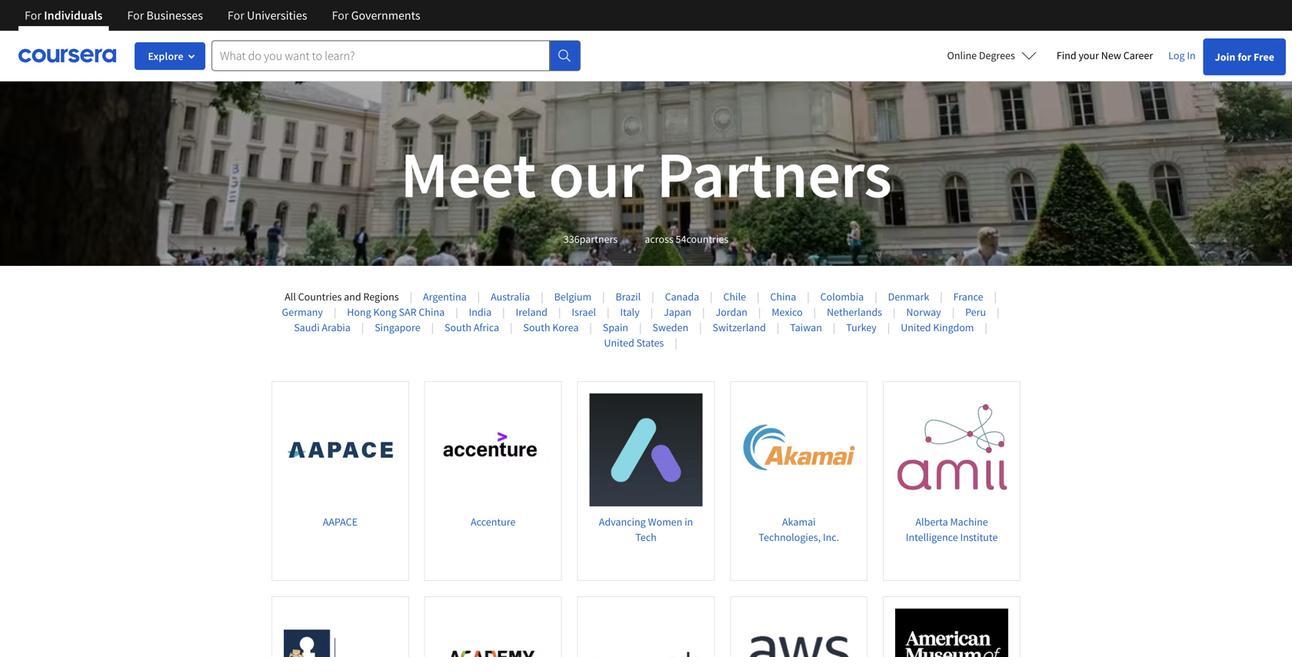 Task type: vqa. For each thing, say whether or not it's contained in the screenshot.
Online Degrees
yes



Task type: describe. For each thing, give the bounding box(es) containing it.
online degrees
[[947, 48, 1015, 62]]

advancing women in tech
[[599, 515, 693, 545]]

| left chile
[[710, 290, 713, 304]]

| up arabia
[[334, 305, 336, 319]]

| down denmark
[[893, 305, 896, 319]]

singapore
[[375, 321, 421, 335]]

| up netherlands
[[875, 290, 877, 304]]

chile
[[724, 290, 746, 304]]

peru
[[965, 305, 986, 319]]

south for south africa
[[445, 321, 472, 335]]

sar
[[399, 305, 417, 319]]

advancing women in tech logo image
[[590, 394, 703, 507]]

akamai technologies, inc.
[[759, 515, 839, 545]]

saudi arabia
[[294, 321, 351, 335]]

mexico link
[[772, 305, 803, 319]]

career
[[1124, 48, 1153, 62]]

| up taiwan
[[814, 305, 816, 319]]

| up "switzerland" link
[[758, 305, 761, 319]]

arabia
[[322, 321, 351, 335]]

alberta machine intelligence institute logo image
[[896, 394, 1009, 507]]

united states
[[604, 336, 664, 350]]

switzerland
[[713, 321, 766, 335]]

institute
[[960, 531, 998, 545]]

india link
[[469, 305, 492, 319]]

log in link
[[1161, 46, 1204, 65]]

find your new career link
[[1049, 46, 1161, 65]]

ireland
[[516, 305, 548, 319]]

| down israel link
[[590, 321, 592, 335]]

denmark link
[[888, 290, 929, 304]]

saudi arabia link
[[294, 321, 351, 335]]

canada
[[665, 290, 699, 304]]

individuals
[[44, 8, 103, 23]]

hong kong sar china
[[347, 305, 445, 319]]

israel link
[[572, 305, 596, 319]]

australia
[[491, 290, 530, 304]]

| down netherlands
[[833, 321, 836, 335]]

belgium link
[[554, 290, 592, 304]]

all countries and regions
[[285, 290, 399, 304]]

sweden
[[653, 321, 689, 335]]

germany
[[282, 305, 323, 319]]

advancing
[[599, 515, 646, 529]]

| down hong
[[361, 321, 364, 335]]

argentina
[[423, 290, 467, 304]]

0 horizontal spatial china
[[419, 305, 445, 319]]

singapore link
[[375, 321, 421, 335]]

| right turkey link
[[888, 321, 890, 335]]

explore button
[[135, 42, 205, 70]]

| up india link
[[477, 290, 480, 304]]

| up kingdom
[[952, 305, 955, 319]]

·
[[629, 228, 633, 247]]

italy
[[620, 305, 640, 319]]

united kingdom
[[901, 321, 974, 335]]

inc.
[[823, 531, 839, 545]]

countries
[[298, 290, 342, 304]]

businesses
[[146, 8, 203, 23]]

france
[[954, 290, 984, 304]]

| right japan
[[702, 305, 705, 319]]

| up spain
[[607, 305, 610, 319]]

| up 'sar'
[[410, 290, 412, 304]]

explore
[[148, 49, 184, 63]]

kingdom
[[933, 321, 974, 335]]

| right china link
[[807, 290, 810, 304]]

intelligence
[[906, 531, 958, 545]]

meet our partners
[[400, 134, 892, 215]]

universities
[[247, 8, 307, 23]]

in
[[685, 515, 693, 529]]

japan
[[664, 305, 692, 319]]

alberta machine intelligence institute link
[[883, 382, 1021, 582]]

brazil
[[616, 290, 641, 304]]

| right france link at right top
[[994, 290, 997, 304]]

akamai technologies, inc. link
[[730, 382, 868, 582]]

our
[[549, 134, 644, 215]]

south africa
[[445, 321, 499, 335]]

336 partners
[[564, 232, 618, 246]]

meet
[[400, 134, 536, 215]]

accenture
[[471, 515, 516, 529]]

across
[[645, 232, 674, 246]]

south africa link
[[445, 321, 499, 335]]

south korea link
[[523, 321, 579, 335]]

italy link
[[620, 305, 640, 319]]

alibaba cloud academy logo image
[[437, 609, 550, 658]]

| right africa at the left
[[510, 321, 513, 335]]

partners
[[657, 134, 892, 215]]

taiwan
[[790, 321, 822, 335]]

in
[[1187, 48, 1196, 62]]

| up korea on the left of page
[[558, 305, 561, 319]]

log
[[1169, 48, 1185, 62]]



Task type: locate. For each thing, give the bounding box(es) containing it.
alfaisal university | kld logo image
[[284, 609, 397, 658]]

brazil link
[[616, 290, 641, 304]]

| right sweden link
[[699, 321, 702, 335]]

| right the brazil link
[[652, 290, 654, 304]]

free
[[1254, 50, 1275, 64]]

join for free
[[1215, 50, 1275, 64]]

canada link
[[665, 290, 699, 304]]

hong kong sar china link
[[347, 305, 445, 319]]

aapace logo image
[[284, 394, 397, 507]]

amazon ads  logo image
[[590, 609, 703, 658]]

jordan
[[716, 305, 748, 319]]

for for individuals
[[25, 8, 41, 23]]

jordan link
[[716, 305, 748, 319]]

0 horizontal spatial south
[[445, 321, 472, 335]]

join for free link
[[1204, 38, 1286, 75]]

for
[[1238, 50, 1252, 64]]

for for businesses
[[127, 8, 144, 23]]

switzerland link
[[713, 321, 766, 335]]

accenture link
[[424, 382, 562, 582]]

israel
[[572, 305, 596, 319]]

online degrees button
[[935, 38, 1049, 72]]

| right peru
[[997, 305, 1000, 319]]

1 horizontal spatial united
[[901, 321, 931, 335]]

korea
[[553, 321, 579, 335]]

regions
[[363, 290, 399, 304]]

saudi
[[294, 321, 320, 335]]

machine
[[950, 515, 988, 529]]

for governments
[[332, 8, 421, 23]]

2 south from the left
[[523, 321, 550, 335]]

australia link
[[491, 290, 530, 304]]

banner navigation
[[12, 0, 433, 31]]

china down argentina link
[[419, 305, 445, 319]]

accenture logo image
[[437, 394, 550, 507]]

china up mexico link
[[770, 290, 796, 304]]

| up ireland
[[541, 290, 544, 304]]

1 horizontal spatial south
[[523, 321, 550, 335]]

| up "norway" link
[[940, 290, 943, 304]]

1 vertical spatial china
[[419, 305, 445, 319]]

united kingdom link
[[901, 321, 974, 335]]

united down norway
[[901, 321, 931, 335]]

spain link
[[603, 321, 628, 335]]

norway
[[907, 305, 941, 319]]

south korea
[[523, 321, 579, 335]]

partners
[[580, 232, 618, 246]]

south for south korea
[[523, 321, 550, 335]]

states
[[637, 336, 664, 350]]

kong
[[373, 305, 397, 319]]

2 for from the left
[[127, 8, 144, 23]]

degrees
[[979, 48, 1015, 62]]

for universities
[[228, 8, 307, 23]]

colombia
[[821, 290, 864, 304]]

united down spain
[[604, 336, 634, 350]]

| right chile link at the right
[[757, 290, 760, 304]]

for individuals
[[25, 8, 103, 23]]

| down the mexico
[[777, 321, 779, 335]]

| up united states
[[639, 321, 642, 335]]

for for universities
[[228, 8, 244, 23]]

akamai technologies, inc. logo image
[[743, 394, 856, 507]]

for left "individuals"
[[25, 8, 41, 23]]

1 horizontal spatial china
[[770, 290, 796, 304]]

coursera image
[[18, 43, 116, 68]]

united for united kingdom
[[901, 321, 931, 335]]

governments
[[351, 8, 421, 23]]

south down ireland link
[[523, 321, 550, 335]]

advancing women in tech link
[[577, 382, 715, 582]]

0 vertical spatial united
[[901, 321, 931, 335]]

sweden link
[[653, 321, 689, 335]]

france link
[[954, 290, 984, 304]]

technologies,
[[759, 531, 821, 545]]

4 for from the left
[[332, 8, 349, 23]]

| down the sweden
[[675, 336, 677, 350]]

amazon web services logo image
[[743, 609, 856, 658]]

| left the brazil link
[[602, 290, 605, 304]]

across 54 countries
[[645, 232, 729, 246]]

for businesses
[[127, 8, 203, 23]]

| down argentina link
[[456, 305, 458, 319]]

3 for from the left
[[228, 8, 244, 23]]

japan link
[[664, 305, 692, 319]]

0 vertical spatial china
[[770, 290, 796, 304]]

turkey
[[846, 321, 877, 335]]

for left universities on the top left of page
[[228, 8, 244, 23]]

all
[[285, 290, 296, 304]]

taiwan link
[[790, 321, 822, 335]]

countries
[[687, 232, 729, 246]]

| down peru
[[985, 321, 988, 335]]

| down australia link
[[502, 305, 505, 319]]

online
[[947, 48, 977, 62]]

0 horizontal spatial united
[[604, 336, 634, 350]]

for for governments
[[332, 8, 349, 23]]

turkey link
[[846, 321, 877, 335]]

None search field
[[212, 40, 581, 71]]

What do you want to learn? text field
[[212, 40, 550, 71]]

find
[[1057, 48, 1077, 62]]

women
[[648, 515, 683, 529]]

54
[[676, 232, 687, 246]]

united states link
[[604, 336, 664, 350]]

aapace
[[323, 515, 358, 529]]

| right italy link
[[651, 305, 653, 319]]

your
[[1079, 48, 1099, 62]]

united for united states
[[604, 336, 634, 350]]

1 south from the left
[[445, 321, 472, 335]]

norway link
[[907, 305, 941, 319]]

hong
[[347, 305, 371, 319]]

new
[[1101, 48, 1122, 62]]

ireland link
[[516, 305, 548, 319]]

log in
[[1169, 48, 1196, 62]]

for left businesses
[[127, 8, 144, 23]]

1 for from the left
[[25, 8, 41, 23]]

american museum of natural history logo image
[[896, 609, 1009, 658]]

argentina link
[[423, 290, 467, 304]]

belgium
[[554, 290, 592, 304]]

tech
[[636, 531, 657, 545]]

south
[[445, 321, 472, 335], [523, 321, 550, 335]]

china
[[770, 290, 796, 304], [419, 305, 445, 319]]

india
[[469, 305, 492, 319]]

1 vertical spatial united
[[604, 336, 634, 350]]

denmark
[[888, 290, 929, 304]]

aapace link
[[272, 382, 409, 582]]

336
[[564, 232, 580, 246]]

join
[[1215, 50, 1236, 64]]

chile link
[[724, 290, 746, 304]]

south down india
[[445, 321, 472, 335]]

for left governments
[[332, 8, 349, 23]]

| down argentina
[[431, 321, 434, 335]]

germany link
[[282, 305, 323, 319]]



